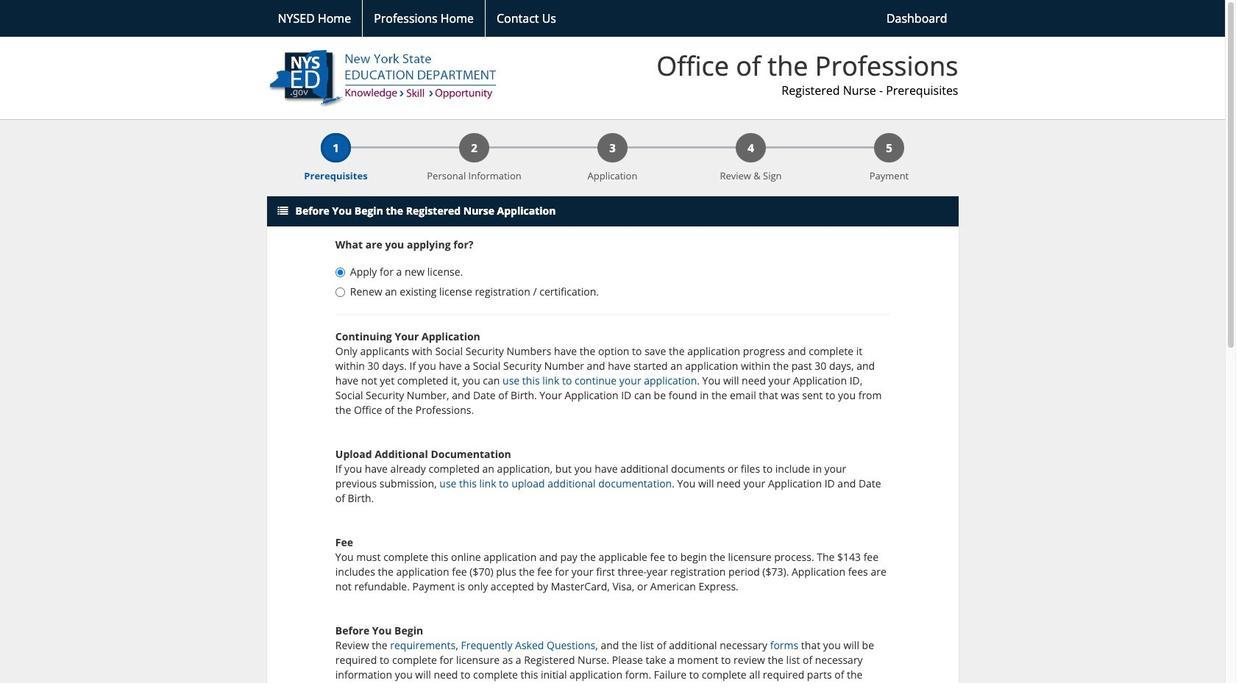 Task type: locate. For each thing, give the bounding box(es) containing it.
None radio
[[335, 288, 345, 297]]

None radio
[[335, 268, 345, 278]]

list image
[[278, 206, 288, 217]]



Task type: vqa. For each thing, say whether or not it's contained in the screenshot.
check icon
no



